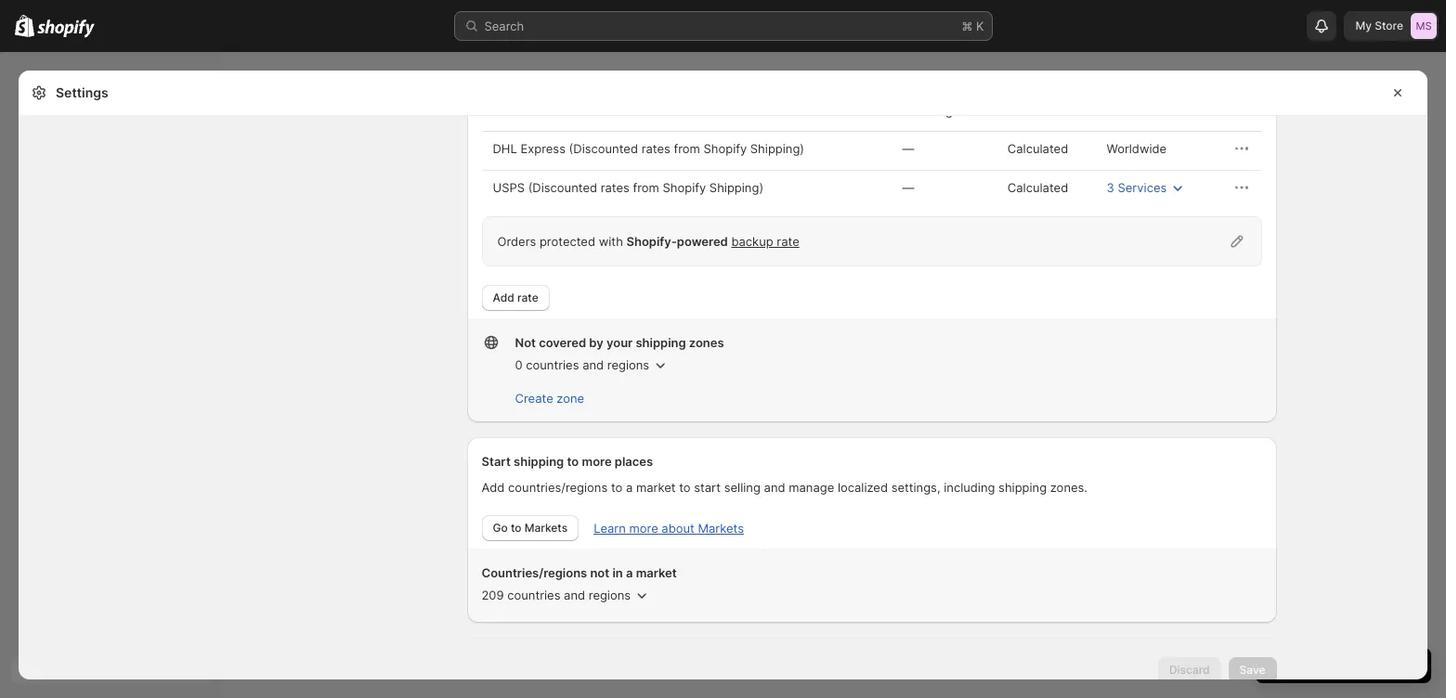 Task type: locate. For each thing, give the bounding box(es) containing it.
countries down covered
[[526, 358, 579, 372]]

add down the orders
[[493, 291, 514, 305]]

start shipping to more places
[[482, 454, 653, 469]]

and down by
[[583, 358, 604, 372]]

market for to
[[636, 480, 676, 495]]

0 vertical spatial market
[[636, 480, 676, 495]]

a for to
[[626, 480, 633, 495]]

market
[[636, 480, 676, 495], [636, 566, 677, 581]]

markets right the about
[[698, 521, 744, 536]]

2 calculated from the top
[[1008, 180, 1068, 195]]

backup rate button
[[720, 229, 811, 255]]

and inside button
[[583, 358, 604, 372]]

shopify image
[[15, 15, 35, 37], [37, 19, 95, 38]]

shipping)
[[750, 141, 804, 156], [710, 180, 764, 195]]

(discounted up the usps (discounted rates from shopify shipping)
[[569, 141, 638, 156]]

store
[[1375, 19, 1404, 33]]

create zone button
[[504, 385, 596, 412]]

2 — from the top
[[903, 180, 915, 195]]

1 a from the top
[[626, 480, 633, 495]]

1 vertical spatial add
[[482, 480, 505, 495]]

calculated
[[1008, 141, 1068, 156], [1008, 180, 1068, 195]]

0 vertical spatial rate
[[777, 234, 800, 249]]

settings,
[[891, 480, 941, 495]]

and for 209 countries and regions
[[564, 588, 585, 603]]

0 vertical spatial services
[[1107, 103, 1156, 118]]

selling
[[724, 480, 761, 495]]

rate inside the 'add rate' button
[[517, 291, 539, 305]]

1 vertical spatial regions
[[589, 588, 631, 603]]

powered
[[677, 234, 728, 249]]

including
[[944, 480, 995, 495]]

0 countries and regions
[[515, 358, 649, 372]]

and for 0 countries and regions
[[583, 358, 604, 372]]

regions inside button
[[607, 358, 649, 372]]

carrier
[[495, 103, 534, 118]]

2 a from the top
[[626, 566, 633, 581]]

a right in
[[626, 566, 633, 581]]

0 vertical spatial add
[[493, 291, 514, 305]]

a
[[626, 480, 633, 495], [626, 566, 633, 581]]

and
[[583, 358, 604, 372], [764, 480, 785, 495], [564, 588, 585, 603]]

0 horizontal spatial more
[[582, 454, 612, 469]]

0 vertical spatial regions
[[607, 358, 649, 372]]

209 countries and regions button
[[482, 582, 651, 608]]

shipping right your at the left
[[636, 335, 686, 350]]

0
[[515, 358, 523, 372]]

1 — from the top
[[903, 141, 915, 156]]

1 vertical spatial rates
[[601, 180, 630, 195]]

add
[[493, 291, 514, 305], [482, 480, 505, 495]]

to
[[567, 454, 579, 469], [611, 480, 623, 495], [679, 480, 691, 495], [511, 521, 522, 535]]

services inside "button"
[[1118, 180, 1167, 195]]

0 vertical spatial shipping
[[636, 335, 686, 350]]

1 vertical spatial shipping
[[514, 454, 564, 469]]

0 vertical spatial —
[[903, 141, 915, 156]]

add rate button
[[482, 285, 550, 311]]

zones
[[689, 335, 724, 350]]

1 market from the top
[[636, 480, 676, 495]]

countries down countries/regions
[[507, 588, 561, 603]]

a for in
[[626, 566, 633, 581]]

1 horizontal spatial markets
[[698, 521, 744, 536]]

transit
[[1008, 103, 1047, 118]]

from down dhl express (discounted rates from shopify shipping)
[[633, 180, 659, 195]]

0 vertical spatial rates
[[642, 141, 671, 156]]

1 vertical spatial services
[[1118, 180, 1167, 195]]

1 vertical spatial from
[[633, 180, 659, 195]]

1 vertical spatial a
[[626, 566, 633, 581]]

shipping left zones. at the bottom right of the page
[[999, 480, 1047, 495]]

with
[[599, 234, 623, 249]]

209 countries and regions
[[482, 588, 631, 603]]

countries/regions not in a market
[[482, 566, 677, 581]]

market right in
[[636, 566, 677, 581]]

services right 3
[[1118, 180, 1167, 195]]

more
[[582, 454, 612, 469], [629, 521, 658, 536]]

services up worldwide
[[1107, 103, 1156, 118]]

0 horizontal spatial rate
[[517, 291, 539, 305]]

regions inside button
[[589, 588, 631, 603]]

manage
[[789, 480, 834, 495]]

0 horizontal spatial rates
[[601, 180, 630, 195]]

rates down dhl express (discounted rates from shopify shipping)
[[601, 180, 630, 195]]

settings dialog
[[19, 0, 1428, 684]]

from up the usps (discounted rates from shopify shipping)
[[674, 141, 700, 156]]

1 horizontal spatial from
[[674, 141, 700, 156]]

learn more about markets
[[594, 521, 744, 536]]

1 vertical spatial countries
[[507, 588, 561, 603]]

from
[[674, 141, 700, 156], [633, 180, 659, 195]]

2 vertical spatial and
[[564, 588, 585, 603]]

protected
[[540, 234, 595, 249]]

countries/regions
[[482, 566, 587, 581]]

countries inside button
[[526, 358, 579, 372]]

rate up the not
[[517, 291, 539, 305]]

shopify
[[704, 141, 747, 156], [663, 180, 706, 195]]

places
[[615, 454, 653, 469]]

— for dhl express (discounted rates from shopify shipping)
[[903, 141, 915, 156]]

handling fee
[[903, 103, 975, 118]]

countries for 0
[[526, 358, 579, 372]]

carrier name
[[495, 103, 568, 118]]

1 horizontal spatial more
[[629, 521, 658, 536]]

1 vertical spatial market
[[636, 566, 677, 581]]

and right selling
[[764, 480, 785, 495]]

to left start
[[679, 480, 691, 495]]

regions for 0 countries and regions
[[607, 358, 649, 372]]

fee
[[956, 103, 975, 118]]

calculated down transit time
[[1008, 141, 1068, 156]]

create zone
[[515, 391, 584, 406]]

search
[[484, 19, 524, 33]]

orders
[[497, 234, 536, 249]]

0 horizontal spatial shipping
[[514, 454, 564, 469]]

services
[[1107, 103, 1156, 118], [1118, 180, 1167, 195]]

0 vertical spatial countries
[[526, 358, 579, 372]]

name
[[537, 103, 568, 118]]

and down countries/regions not in a market
[[564, 588, 585, 603]]

rate
[[777, 234, 800, 249], [517, 291, 539, 305]]

rate right the backup
[[777, 234, 800, 249]]

0 horizontal spatial from
[[633, 180, 659, 195]]

1 vertical spatial —
[[903, 180, 915, 195]]

—
[[903, 141, 915, 156], [903, 180, 915, 195]]

0 horizontal spatial shopify image
[[15, 15, 35, 37]]

more right learn at bottom
[[629, 521, 658, 536]]

shipping
[[636, 335, 686, 350], [514, 454, 564, 469], [999, 480, 1047, 495]]

orders protected with shopify-powered backup rate
[[497, 234, 800, 249]]

regions down in
[[589, 588, 631, 603]]

market for in
[[636, 566, 677, 581]]

add down start
[[482, 480, 505, 495]]

not covered by your shipping zones
[[515, 335, 724, 350]]

and inside button
[[564, 588, 585, 603]]

go
[[493, 521, 508, 535]]

rates
[[642, 141, 671, 156], [601, 180, 630, 195]]

calculated for dhl express (discounted rates from shopify shipping)
[[1008, 141, 1068, 156]]

1 calculated from the top
[[1008, 141, 1068, 156]]

to down 'places'
[[611, 480, 623, 495]]

calculated left 3
[[1008, 180, 1068, 195]]

1 horizontal spatial rate
[[777, 234, 800, 249]]

my store
[[1356, 19, 1404, 33]]

rates up the usps (discounted rates from shopify shipping)
[[642, 141, 671, 156]]

0 vertical spatial calculated
[[1008, 141, 1068, 156]]

markets down countries/regions
[[525, 521, 568, 535]]

regions
[[607, 358, 649, 372], [589, 588, 631, 603]]

settings
[[56, 85, 108, 100]]

add inside button
[[493, 291, 514, 305]]

(discounted
[[569, 141, 638, 156], [528, 180, 597, 195]]

market down 'places'
[[636, 480, 676, 495]]

1 vertical spatial calculated
[[1008, 180, 1068, 195]]

1 vertical spatial rate
[[517, 291, 539, 305]]

— for usps (discounted rates from shopify shipping)
[[903, 180, 915, 195]]

shipping up countries/regions
[[514, 454, 564, 469]]

regions down your at the left
[[607, 358, 649, 372]]

2 market from the top
[[636, 566, 677, 581]]

in
[[613, 566, 623, 581]]

1 markets from the left
[[525, 521, 568, 535]]

countries for 209
[[507, 588, 561, 603]]

add for add countries/regions to a market to start selling and manage localized settings, including shipping zones.
[[482, 480, 505, 495]]

(discounted down express
[[528, 180, 597, 195]]

countries inside button
[[507, 588, 561, 603]]

0 vertical spatial (discounted
[[569, 141, 638, 156]]

2 horizontal spatial shipping
[[999, 480, 1047, 495]]

3
[[1107, 180, 1114, 195]]

carrier name button
[[492, 93, 590, 128]]

more left 'places'
[[582, 454, 612, 469]]

markets
[[525, 521, 568, 535], [698, 521, 744, 536]]

1 vertical spatial and
[[764, 480, 785, 495]]

countries
[[526, 358, 579, 372], [507, 588, 561, 603]]

0 vertical spatial a
[[626, 480, 633, 495]]

calculated for usps (discounted rates from shopify shipping)
[[1008, 180, 1068, 195]]

3 services
[[1107, 180, 1167, 195]]

a down 'places'
[[626, 480, 633, 495]]

1 horizontal spatial shipping
[[636, 335, 686, 350]]

0 vertical spatial and
[[583, 358, 604, 372]]

dialog
[[1435, 71, 1446, 680]]

not
[[515, 335, 536, 350]]

0 horizontal spatial markets
[[525, 521, 568, 535]]



Task type: describe. For each thing, give the bounding box(es) containing it.
countries/regions
[[508, 480, 608, 495]]

209
[[482, 588, 504, 603]]

0 vertical spatial from
[[674, 141, 700, 156]]

express
[[521, 141, 566, 156]]

create
[[515, 391, 553, 406]]

my
[[1356, 19, 1372, 33]]

1 vertical spatial more
[[629, 521, 658, 536]]

regions for 209 countries and regions
[[589, 588, 631, 603]]

0 vertical spatial shipping)
[[750, 141, 804, 156]]

⌘ k
[[962, 19, 984, 33]]

your
[[607, 335, 633, 350]]

covered
[[539, 335, 586, 350]]

usps
[[493, 180, 525, 195]]

0 countries and regions button
[[515, 352, 670, 378]]

dhl express (discounted rates from shopify shipping)
[[493, 141, 804, 156]]

1 vertical spatial (discounted
[[528, 180, 597, 195]]

learn
[[594, 521, 626, 536]]

⌘
[[962, 19, 973, 33]]

add rate
[[493, 291, 539, 305]]

add for add rate
[[493, 291, 514, 305]]

start
[[694, 480, 721, 495]]

handling
[[903, 103, 953, 118]]

dhl
[[493, 141, 517, 156]]

1 horizontal spatial rates
[[642, 141, 671, 156]]

start
[[482, 454, 511, 469]]

backup
[[731, 234, 773, 249]]

3 services button
[[1096, 175, 1199, 201]]

1 horizontal spatial shopify image
[[37, 19, 95, 38]]

about
[[662, 521, 695, 536]]

2 markets from the left
[[698, 521, 744, 536]]

usps (discounted rates from shopify shipping)
[[493, 180, 764, 195]]

to up countries/regions
[[567, 454, 579, 469]]

time
[[1050, 103, 1075, 118]]

1 vertical spatial shopify
[[663, 180, 706, 195]]

to right the go
[[511, 521, 522, 535]]

0 vertical spatial more
[[582, 454, 612, 469]]

1 vertical spatial shipping)
[[710, 180, 764, 195]]

k
[[976, 19, 984, 33]]

worldwide
[[1107, 141, 1167, 156]]

add countries/regions to a market to start selling and manage localized settings, including shipping zones.
[[482, 480, 1088, 495]]

by
[[589, 335, 604, 350]]

zone
[[557, 391, 584, 406]]

go to markets
[[493, 521, 568, 535]]

transit time
[[1008, 103, 1075, 118]]

0 vertical spatial shopify
[[704, 141, 747, 156]]

learn more about markets link
[[594, 521, 744, 536]]

2 vertical spatial shipping
[[999, 480, 1047, 495]]

shopify-
[[627, 234, 677, 249]]

not
[[590, 566, 610, 581]]

go to markets link
[[482, 516, 579, 542]]

localized
[[838, 480, 888, 495]]

zones.
[[1050, 480, 1088, 495]]

my store image
[[1411, 13, 1437, 39]]



Task type: vqa. For each thing, say whether or not it's contained in the screenshot.
with
yes



